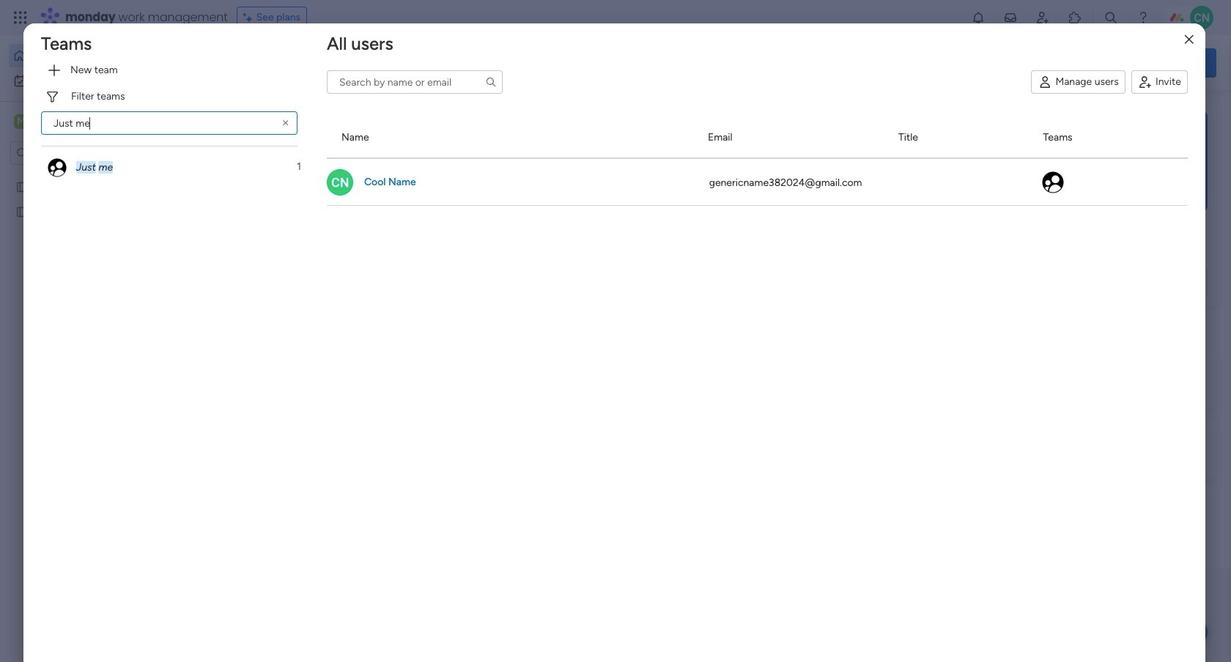 Task type: locate. For each thing, give the bounding box(es) containing it.
list box
[[0, 171, 187, 422]]

select product image
[[13, 10, 28, 25]]

1 horizontal spatial cool name image
[[1190, 6, 1214, 29]]

see plans image
[[243, 10, 256, 26]]

0 vertical spatial public board image
[[15, 180, 29, 193]]

row
[[327, 118, 1188, 159], [327, 159, 1188, 206]]

monday marketplace image
[[1068, 10, 1082, 25]]

0 horizontal spatial cool name image
[[327, 169, 353, 195]]

workspace image
[[14, 114, 29, 130]]

quick search results list box
[[226, 137, 961, 331]]

public board image
[[15, 180, 29, 193], [15, 204, 29, 218]]

option
[[9, 44, 178, 67], [9, 69, 178, 92], [41, 152, 307, 182], [0, 173, 187, 176]]

help center element
[[997, 420, 1216, 479]]

search image
[[485, 76, 497, 88]]

None search field
[[41, 111, 298, 135]]

workspace selection element
[[14, 113, 122, 132]]

1 vertical spatial public board image
[[15, 204, 29, 218]]

templates image image
[[1010, 111, 1203, 212]]

0 vertical spatial cool name image
[[1190, 6, 1214, 29]]

close recently visited image
[[226, 119, 244, 137]]

clear search image
[[280, 117, 292, 129]]

grid
[[327, 118, 1188, 662]]

cool name image
[[1190, 6, 1214, 29], [327, 169, 353, 195]]

None search field
[[327, 71, 503, 94]]



Task type: describe. For each thing, give the bounding box(es) containing it.
invite members image
[[1035, 10, 1050, 25]]

Search by name or email search field
[[327, 71, 503, 94]]

Search teams search field
[[41, 111, 298, 135]]

1 row from the top
[[327, 118, 1188, 159]]

notifications image
[[971, 10, 986, 25]]

help image
[[1136, 10, 1150, 25]]

search everything image
[[1104, 10, 1118, 25]]

2 public board image from the top
[[15, 204, 29, 218]]

update feed image
[[1003, 10, 1018, 25]]

Search in workspace field
[[31, 145, 122, 162]]

getting started element
[[997, 350, 1216, 409]]

1 vertical spatial cool name image
[[327, 169, 353, 195]]

2 row from the top
[[327, 159, 1188, 206]]

1 public board image from the top
[[15, 180, 29, 193]]

close image
[[1185, 34, 1194, 45]]



Task type: vqa. For each thing, say whether or not it's contained in the screenshot.
dapulse close image
no



